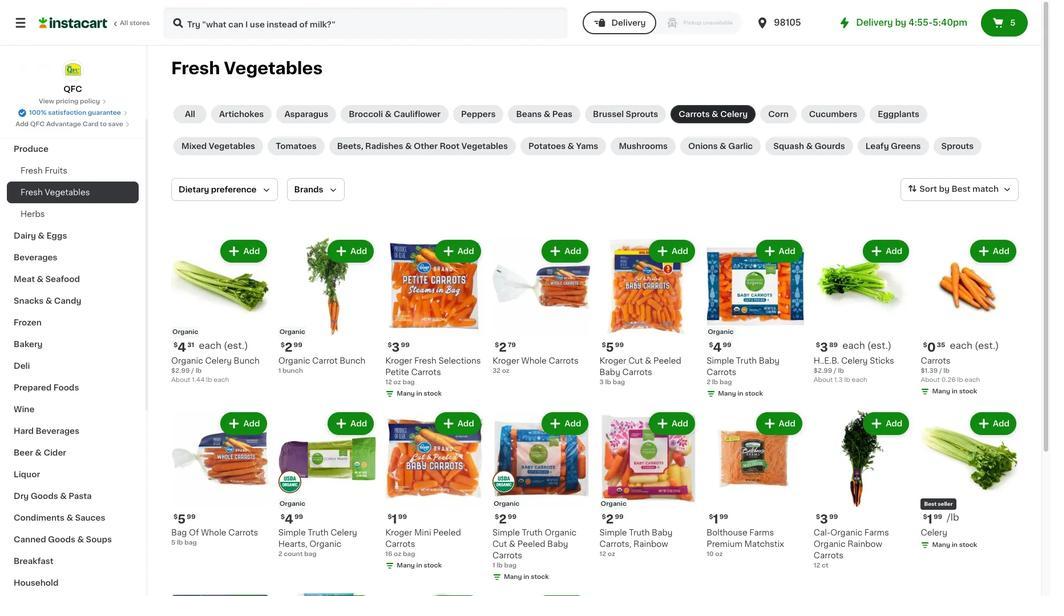 Task type: vqa. For each thing, say whether or not it's contained in the screenshot.
Donuts
no



Task type: describe. For each thing, give the bounding box(es) containing it.
many down $ 1 99 /lb
[[933, 542, 951, 548]]

it
[[50, 38, 56, 46]]

celery inside organic celery bunch $2.99 / lb about 1.44 lb each
[[205, 357, 232, 365]]

oz inside simple truth baby carrots, rainbow 12 oz
[[608, 551, 615, 557]]

add for simple truth organic cut & peeled baby carrots
[[565, 419, 581, 427]]

add button for simple truth baby carrots, rainbow
[[650, 413, 694, 434]]

brands
[[294, 186, 323, 194]]

oz inside bolthouse farms premium matchstix 10 oz
[[716, 551, 723, 557]]

lb inside simple truth organic cut & peeled baby carrots 1 lb bag
[[497, 562, 503, 569]]

item badge image for 4
[[278, 470, 301, 493]]

peeled inside the kroger cut & peeled baby carrots 3 lb bag
[[654, 357, 682, 365]]

$ 2 99 for organic carrot bunch
[[281, 341, 302, 353]]

99 for kroger mini peeled carrots
[[398, 514, 407, 520]]

add button for kroger whole carrots
[[543, 241, 587, 261]]

0 horizontal spatial fresh vegetables
[[21, 188, 90, 196]]

celery inside h..e.b. celery sticks $2.99 / lb about 1.3 lb each
[[842, 357, 868, 365]]

kroger cut & peeled baby carrots 3 lb bag
[[600, 357, 682, 385]]

$ 2 79
[[495, 341, 516, 353]]

mixed vegetables link
[[174, 137, 263, 155]]

add for bag of whole carrots
[[243, 419, 260, 427]]

$ 3 99 for kroger fresh selections petite carrots
[[388, 341, 410, 353]]

mixed
[[182, 142, 207, 150]]

potatoes & yams link
[[521, 137, 607, 155]]

sprouts link
[[934, 137, 982, 155]]

sauces
[[75, 514, 105, 522]]

(est.) for 0
[[975, 341, 999, 350]]

16
[[386, 551, 392, 557]]

$ inside $ 1 99 /lb
[[923, 514, 928, 520]]

0 vertical spatial beverages
[[14, 253, 57, 261]]

fresh up "herbs" at the top of page
[[21, 188, 43, 196]]

many in stock down 0.26
[[933, 388, 978, 394]]

each inside $3.89 each (estimated) "element"
[[843, 341, 865, 350]]

$3.89 each (estimated) element
[[814, 340, 912, 355]]

each (est.) for 0
[[950, 341, 999, 350]]

carrots inside "bag of whole carrots 5 lb bag"
[[228, 529, 258, 537]]

1 horizontal spatial sprouts
[[942, 142, 974, 150]]

seller
[[938, 501, 953, 507]]

delivery by 4:55-5:40pm
[[857, 18, 968, 27]]

buy it again
[[32, 38, 80, 46]]

$ inside $ 4 31
[[174, 342, 178, 348]]

add inside add qfc advantage card to save link
[[15, 121, 29, 127]]

99 for kroger fresh selections petite carrots
[[401, 342, 410, 348]]

bag inside simple truth organic cut & peeled baby carrots 1 lb bag
[[504, 562, 517, 569]]

view pricing policy
[[39, 98, 100, 104]]

simple for carrots,
[[600, 529, 627, 537]]

each inside carrots $1.39 / lb about 0.26 lb each
[[965, 377, 981, 383]]

vegetables up herbs "link"
[[45, 188, 90, 196]]

baby inside the kroger cut & peeled baby carrots 3 lb bag
[[600, 368, 621, 376]]

lb inside simple truth baby carrots 2 lb bag
[[712, 379, 718, 385]]

about inside carrots $1.39 / lb about 0.26 lb each
[[921, 377, 940, 383]]

beer & cider link
[[7, 442, 139, 464]]

in for 4
[[738, 390, 744, 397]]

in inside product group
[[952, 388, 958, 394]]

celery inside the simple truth celery hearts, organic 2 count bag
[[331, 529, 357, 537]]

mini
[[414, 529, 431, 537]]

baby inside simple truth organic cut & peeled baby carrots 1 lb bag
[[548, 540, 568, 548]]

fresh vegetables link
[[7, 182, 139, 203]]

baby inside simple truth baby carrots 2 lb bag
[[759, 357, 780, 365]]

simple for cut
[[493, 529, 520, 537]]

$ for cal-organic farms organic rainbow carrots
[[816, 514, 820, 520]]

vegetables up artichokes
[[224, 60, 323, 77]]

2 for organic carrot bunch
[[285, 341, 293, 353]]

best seller
[[925, 501, 953, 507]]

kroger for carrots
[[386, 357, 412, 365]]

corn link
[[761, 105, 797, 123]]

& inside the kroger cut & peeled baby carrots 3 lb bag
[[645, 357, 652, 365]]

prepared foods
[[14, 384, 79, 392]]

broccoli & cauliflower
[[349, 110, 441, 118]]

99 for cal-organic farms organic rainbow carrots
[[830, 514, 838, 520]]

best for best seller
[[925, 501, 937, 507]]

all link
[[174, 105, 207, 123]]

stock for 4
[[745, 390, 763, 397]]

brussel sprouts link
[[585, 105, 666, 123]]

add for kroger cut & peeled baby carrots
[[672, 247, 689, 255]]

kroger for 16
[[386, 529, 412, 537]]

98105
[[774, 18, 801, 27]]

squash & gourds link
[[766, 137, 853, 155]]

100% satisfaction guarantee
[[29, 110, 121, 116]]

100%
[[29, 110, 47, 116]]

about for 3
[[814, 377, 833, 383]]

stock for 1
[[424, 562, 442, 569]]

3 inside "element"
[[820, 341, 828, 353]]

2 inside the simple truth celery hearts, organic 2 count bag
[[278, 551, 282, 557]]

farms inside cal-organic farms organic rainbow carrots 12 ct
[[865, 529, 889, 537]]

add qfc advantage card to save link
[[15, 120, 130, 129]]

add for organic celery bunch
[[243, 247, 260, 255]]

frozen
[[14, 319, 42, 327]]

delivery by 4:55-5:40pm link
[[838, 16, 968, 30]]

root
[[440, 142, 460, 150]]

12 inside cal-organic farms organic rainbow carrots 12 ct
[[814, 562, 821, 569]]

corn
[[769, 110, 789, 118]]

potatoes
[[529, 142, 566, 150]]

condiments & sauces
[[14, 514, 105, 522]]

delivery for delivery by 4:55-5:40pm
[[857, 18, 893, 27]]

$4.31 each (estimated) element
[[171, 340, 269, 355]]

simple truth baby carrots, rainbow 12 oz
[[600, 529, 673, 557]]

goods for dry
[[31, 492, 58, 500]]

79
[[508, 342, 516, 348]]

each inside organic celery bunch $2.99 / lb about 1.44 lb each
[[214, 377, 229, 383]]

hard beverages
[[14, 427, 79, 435]]

$1.39
[[921, 367, 938, 374]]

potatoes & yams
[[529, 142, 599, 150]]

beans
[[516, 110, 542, 118]]

99 for bolthouse farms premium matchstix
[[720, 514, 728, 520]]

many in stock for 1
[[397, 562, 442, 569]]

view pricing policy link
[[39, 97, 107, 106]]

99 for simple truth celery hearts, organic
[[295, 514, 303, 520]]

$ for kroger fresh selections petite carrots
[[388, 342, 392, 348]]

hearts,
[[278, 540, 308, 548]]

satisfaction
[[48, 110, 86, 116]]

2 inside simple truth baby carrots 2 lb bag
[[707, 379, 711, 385]]

whole inside kroger whole carrots 32 oz
[[522, 357, 547, 365]]

add button for kroger mini peeled carrots
[[436, 413, 480, 434]]

$ for bag of whole carrots
[[174, 514, 178, 520]]

add button for cal-organic farms organic rainbow carrots
[[864, 413, 909, 434]]

5 inside button
[[1011, 19, 1016, 27]]

kroger whole carrots 32 oz
[[493, 357, 579, 374]]

radishes
[[365, 142, 403, 150]]

$ 1 99 for bolthouse farms premium matchstix
[[709, 513, 728, 525]]

asparagus link
[[277, 105, 336, 123]]

& inside simple truth organic cut & peeled baby carrots 1 lb bag
[[509, 540, 516, 548]]

add button for carrots
[[972, 241, 1016, 261]]

add for celery
[[993, 419, 1010, 427]]

$ for kroger whole carrots
[[495, 342, 499, 348]]

1 inside $ 1 99 /lb
[[928, 513, 933, 525]]

item badge image for 2
[[493, 470, 515, 493]]

bag inside the simple truth celery hearts, organic 2 count bag
[[304, 551, 317, 557]]

bunch for celery
[[234, 357, 260, 365]]

snacks
[[14, 297, 44, 305]]

Search field
[[164, 8, 567, 38]]

carrot
[[312, 357, 338, 365]]

5 inside "bag of whole carrots 5 lb bag"
[[171, 540, 175, 546]]

add for simple truth baby carrots
[[779, 247, 796, 255]]

wine
[[14, 405, 34, 413]]

view
[[39, 98, 54, 104]]

leafy greens
[[866, 142, 921, 150]]

rainbow for 2
[[634, 540, 668, 548]]

$ 3 89
[[816, 341, 838, 353]]

herbs link
[[7, 203, 139, 225]]

again
[[58, 38, 80, 46]]

$ 2 99 for simple truth baby carrots, rainbow
[[602, 513, 624, 525]]

fresh fruits
[[21, 167, 67, 175]]

bag of whole carrots 5 lb bag
[[171, 529, 258, 546]]

meat & seafood link
[[7, 268, 139, 290]]

add for h..e.b. celery sticks
[[886, 247, 903, 255]]

/lb
[[947, 513, 960, 522]]

other
[[414, 142, 438, 150]]

qfc logo image
[[62, 59, 84, 81]]

beets, radishes & other root vegetables link
[[329, 137, 516, 155]]

each inside $0.35 each (estimated) element
[[950, 341, 973, 350]]

many in stock for 2
[[504, 574, 549, 580]]

bolthouse farms premium matchstix 10 oz
[[707, 529, 784, 557]]

$ for simple truth celery hearts, organic
[[281, 514, 285, 520]]

dry goods & pasta link
[[7, 485, 139, 507]]

organic inside the simple truth celery hearts, organic 2 count bag
[[310, 540, 341, 548]]

by for delivery
[[895, 18, 907, 27]]

simple truth organic cut & peeled baby carrots 1 lb bag
[[493, 529, 577, 569]]

dairy
[[14, 232, 36, 240]]

mixed vegetables
[[182, 142, 255, 150]]

$0.35 each (estimated) element
[[921, 340, 1019, 355]]

add button for organic carrot bunch
[[329, 241, 373, 261]]

selections
[[439, 357, 481, 365]]

oz inside kroger fresh selections petite carrots 12 oz bag
[[394, 379, 401, 385]]

matchstix
[[745, 540, 784, 548]]

in for 1
[[417, 562, 422, 569]]

herbs
[[21, 210, 45, 218]]

whole inside "bag of whole carrots 5 lb bag"
[[201, 529, 226, 537]]

many for 3
[[397, 390, 415, 397]]

add for organic carrot bunch
[[351, 247, 367, 255]]

lists link
[[7, 54, 139, 77]]

0.26
[[942, 377, 956, 383]]

bag inside simple truth baby carrots 2 lb bag
[[720, 379, 732, 385]]

onions
[[689, 142, 718, 150]]

fresh down produce
[[21, 167, 43, 175]]

bunch
[[283, 367, 303, 374]]

kroger for oz
[[493, 357, 520, 365]]

cut inside simple truth organic cut & peeled baby carrots 1 lb bag
[[493, 540, 507, 548]]

/ inside carrots $1.39 / lb about 0.26 lb each
[[940, 367, 942, 374]]

0 vertical spatial fresh vegetables
[[171, 60, 323, 77]]

3 inside the kroger cut & peeled baby carrots 3 lb bag
[[600, 379, 604, 385]]

breakfast link
[[7, 550, 139, 572]]

99 for organic carrot bunch
[[294, 342, 302, 348]]

baby inside simple truth baby carrots, rainbow 12 oz
[[652, 529, 673, 537]]

$1.99 per pound element
[[921, 512, 1019, 527]]

to
[[100, 121, 107, 127]]

bunch for carrot
[[340, 357, 366, 365]]

add for kroger whole carrots
[[565, 247, 581, 255]]

h..e.b. celery sticks $2.99 / lb about 1.3 lb each
[[814, 357, 895, 383]]

count
[[284, 551, 303, 557]]

stock down carrots $1.39 / lb about 0.26 lb each
[[960, 388, 978, 394]]

$ for simple truth organic cut & peeled baby carrots
[[495, 514, 499, 520]]

in for 2
[[524, 574, 530, 580]]

deli link
[[7, 355, 139, 377]]

gourds
[[815, 142, 845, 150]]

beer & cider
[[14, 449, 66, 457]]

truth for carrots,
[[629, 529, 650, 537]]

/ for 4
[[191, 367, 194, 374]]



Task type: locate. For each thing, give the bounding box(es) containing it.
$ 4 99 for simple truth celery hearts, organic
[[281, 513, 303, 525]]

2 horizontal spatial about
[[921, 377, 940, 383]]

$ 1 99 for kroger mini peeled carrots
[[388, 513, 407, 525]]

(est.) inside $4.31 each (estimated) element
[[224, 341, 248, 350]]

$ up bolthouse
[[709, 514, 713, 520]]

1 vertical spatial qfc
[[30, 121, 45, 127]]

each right 0.26
[[965, 377, 981, 383]]

99 up petite
[[401, 342, 410, 348]]

advantage
[[46, 121, 81, 127]]

1 horizontal spatial 12
[[600, 551, 606, 557]]

bakery link
[[7, 333, 139, 355]]

$ inside $ 2 79
[[495, 342, 499, 348]]

99 up carrots, in the right bottom of the page
[[615, 514, 624, 520]]

1 farms from the left
[[750, 529, 774, 537]]

bunch inside organic carrot bunch 1 bunch
[[340, 357, 366, 365]]

carrots inside the kroger cut & peeled baby carrots 3 lb bag
[[623, 368, 652, 376]]

many down simple truth baby carrots 2 lb bag
[[718, 390, 736, 397]]

1 horizontal spatial peeled
[[518, 540, 546, 548]]

prepared
[[14, 384, 52, 392]]

stock down kroger fresh selections petite carrots 12 oz bag at the left bottom of page
[[424, 390, 442, 397]]

1 horizontal spatial $ 5 99
[[602, 341, 624, 353]]

product group containing 0
[[921, 238, 1019, 398]]

$ 1 99 up kroger mini peeled carrots 16 oz bag
[[388, 513, 407, 525]]

1 horizontal spatial best
[[952, 185, 971, 193]]

$ 5 99 for kroger
[[602, 341, 624, 353]]

99 for kroger cut & peeled baby carrots
[[615, 342, 624, 348]]

2 $ 1 99 from the left
[[709, 513, 728, 525]]

stock down simple truth organic cut & peeled baby carrots 1 lb bag
[[531, 574, 549, 580]]

truth for hearts,
[[308, 529, 329, 537]]

1.44
[[192, 377, 205, 383]]

$ 2 99 up the bunch
[[281, 341, 302, 353]]

2 horizontal spatial each (est.)
[[950, 341, 999, 350]]

bunch down $4.31 each (estimated) element
[[234, 357, 260, 365]]

Best match Sort by field
[[901, 178, 1019, 201]]

0 horizontal spatial $ 4 99
[[281, 513, 303, 525]]

2 vertical spatial peeled
[[518, 540, 546, 548]]

oz right 10
[[716, 551, 723, 557]]

stores
[[130, 20, 150, 26]]

about for 4
[[171, 377, 190, 383]]

truth for cut
[[522, 529, 543, 537]]

1 horizontal spatial (est.)
[[868, 341, 892, 350]]

$ 4 99 for simple truth baby carrots
[[709, 341, 732, 353]]

99
[[294, 342, 302, 348], [401, 342, 410, 348], [615, 342, 624, 348], [723, 342, 732, 348], [187, 514, 196, 520], [295, 514, 303, 520], [398, 514, 407, 520], [508, 514, 517, 520], [615, 514, 624, 520], [720, 514, 728, 520], [830, 514, 838, 520], [934, 514, 943, 520]]

1 horizontal spatial fresh vegetables
[[171, 60, 323, 77]]

$ up the kroger cut & peeled baby carrots 3 lb bag
[[602, 342, 606, 348]]

all stores
[[120, 20, 150, 26]]

artichokes
[[219, 110, 264, 118]]

fresh vegetables down fruits
[[21, 188, 90, 196]]

1 $ 1 99 from the left
[[388, 513, 407, 525]]

1 about from the left
[[171, 377, 190, 383]]

simple truth celery hearts, organic 2 count bag
[[278, 529, 357, 557]]

0 horizontal spatial item badge image
[[278, 470, 301, 493]]

in down '/lb'
[[952, 542, 958, 548]]

1 bunch from the left
[[234, 357, 260, 365]]

many for 1
[[397, 562, 415, 569]]

1 vertical spatial sprouts
[[942, 142, 974, 150]]

2 about from the left
[[814, 377, 833, 383]]

4:55-
[[909, 18, 933, 27]]

asparagus
[[285, 110, 328, 118]]

None search field
[[163, 7, 568, 39]]

simple inside simple truth baby carrots 2 lb bag
[[707, 357, 734, 365]]

best left the match
[[952, 185, 971, 193]]

1 horizontal spatial 4
[[285, 513, 293, 525]]

3 about from the left
[[921, 377, 940, 383]]

0 vertical spatial 12
[[386, 379, 392, 385]]

artichokes link
[[211, 105, 272, 123]]

4 for simple truth celery hearts, organic
[[285, 513, 293, 525]]

1 horizontal spatial by
[[939, 185, 950, 193]]

1 vertical spatial whole
[[201, 529, 226, 537]]

recipes
[[14, 102, 47, 110]]

$ for kroger mini peeled carrots
[[388, 514, 392, 520]]

99 up the bunch
[[294, 342, 302, 348]]

qfc link
[[62, 59, 84, 95]]

$ up hearts,
[[281, 514, 285, 520]]

$ 4 31
[[174, 341, 194, 353]]

1 horizontal spatial bunch
[[340, 357, 366, 365]]

1 horizontal spatial rainbow
[[848, 540, 883, 548]]

sort
[[920, 185, 937, 193]]

sprouts up mushrooms link
[[626, 110, 658, 118]]

about down $1.39
[[921, 377, 940, 383]]

99 down best seller
[[934, 514, 943, 520]]

peeled
[[654, 357, 682, 365], [433, 529, 461, 537], [518, 540, 546, 548]]

snacks & candy link
[[7, 290, 139, 312]]

item badge image
[[278, 470, 301, 493], [493, 470, 515, 493]]

add for kroger fresh selections petite carrots
[[458, 247, 474, 255]]

add button for simple truth baby carrots
[[757, 241, 801, 261]]

1 horizontal spatial $ 2 99
[[495, 513, 517, 525]]

$ inside $ 3 89
[[816, 342, 820, 348]]

best match
[[952, 185, 999, 193]]

1 vertical spatial all
[[185, 110, 195, 118]]

bag inside kroger mini peeled carrots 16 oz bag
[[403, 551, 415, 557]]

0 horizontal spatial $ 3 99
[[388, 341, 410, 353]]

0 horizontal spatial (est.)
[[224, 341, 248, 350]]

truth inside simple truth organic cut & peeled baby carrots 1 lb bag
[[522, 529, 543, 537]]

leafy greens link
[[858, 137, 929, 155]]

each (est.) inside $0.35 each (estimated) element
[[950, 341, 999, 350]]

carrots inside simple truth organic cut & peeled baby carrots 1 lb bag
[[493, 552, 522, 560]]

fresh up all 'link'
[[171, 60, 220, 77]]

0 horizontal spatial cut
[[493, 540, 507, 548]]

(est.) up organic celery bunch $2.99 / lb about 1.44 lb each
[[224, 341, 248, 350]]

1 vertical spatial fresh vegetables
[[21, 188, 90, 196]]

onions & garlic link
[[681, 137, 761, 155]]

99 for simple truth organic cut & peeled baby carrots
[[508, 514, 517, 520]]

breakfast
[[14, 557, 53, 565]]

2 bunch from the left
[[340, 357, 366, 365]]

fresh inside kroger fresh selections petite carrots 12 oz bag
[[414, 357, 437, 365]]

many down simple truth organic cut & peeled baby carrots 1 lb bag
[[504, 574, 522, 580]]

about left 1.44
[[171, 377, 190, 383]]

recipes link
[[7, 95, 139, 116]]

simple inside the simple truth celery hearts, organic 2 count bag
[[278, 529, 306, 537]]

pasta
[[69, 492, 92, 500]]

1 vertical spatial best
[[925, 501, 937, 507]]

each right 35
[[950, 341, 973, 350]]

99 up "cal-"
[[830, 514, 838, 520]]

2 vertical spatial 12
[[814, 562, 821, 569]]

farms inside bolthouse farms premium matchstix 10 oz
[[750, 529, 774, 537]]

1 item badge image from the left
[[278, 470, 301, 493]]

many in stock down '/lb'
[[933, 542, 978, 548]]

fresh vegetables up artichokes
[[171, 60, 323, 77]]

$ 2 99 up carrots, in the right bottom of the page
[[602, 513, 624, 525]]

2 for simple truth organic cut & peeled baby carrots
[[499, 513, 507, 525]]

1 horizontal spatial $ 1 99
[[709, 513, 728, 525]]

truth for carrots
[[736, 357, 757, 365]]

brands button
[[287, 178, 345, 201]]

add button for simple truth celery hearts, organic
[[329, 413, 373, 434]]

each (est.) inside $3.89 each (estimated) "element"
[[843, 341, 892, 350]]

many down kroger mini peeled carrots 16 oz bag
[[397, 562, 415, 569]]

$ 2 99 up simple truth organic cut & peeled baby carrots 1 lb bag
[[495, 513, 517, 525]]

$2.99 down h..e.b.
[[814, 367, 833, 374]]

oz inside kroger whole carrots 32 oz
[[502, 367, 510, 374]]

fresh left selections
[[414, 357, 437, 365]]

$ 5 99 up the bag on the left of page
[[174, 513, 196, 525]]

add qfc advantage card to save
[[15, 121, 123, 127]]

delivery
[[857, 18, 893, 27], [612, 19, 646, 27]]

0 horizontal spatial $ 1 99
[[388, 513, 407, 525]]

1 horizontal spatial $2.99
[[814, 367, 833, 374]]

oz down carrots, in the right bottom of the page
[[608, 551, 615, 557]]

simple inside simple truth baby carrots, rainbow 12 oz
[[600, 529, 627, 537]]

0 vertical spatial qfc
[[64, 85, 82, 93]]

thanksgiving
[[14, 123, 68, 131]]

2 horizontal spatial (est.)
[[975, 341, 999, 350]]

2 for simple truth baby carrots, rainbow
[[606, 513, 614, 525]]

by for sort
[[939, 185, 950, 193]]

1 vertical spatial $ 3 99
[[816, 513, 838, 525]]

$ up simple truth organic cut & peeled baby carrots 1 lb bag
[[495, 514, 499, 520]]

0 horizontal spatial best
[[925, 501, 937, 507]]

each (est.) up organic celery bunch $2.99 / lb about 1.44 lb each
[[199, 341, 248, 350]]

0 horizontal spatial peeled
[[433, 529, 461, 537]]

0 vertical spatial best
[[952, 185, 971, 193]]

each (est.) for 3
[[843, 341, 892, 350]]

kroger inside kroger whole carrots 32 oz
[[493, 357, 520, 365]]

2 (est.) from the left
[[868, 341, 892, 350]]

each right 31
[[199, 341, 221, 350]]

simple for hearts,
[[278, 529, 306, 537]]

$2.99 down $ 4 31
[[171, 367, 190, 374]]

many inside product group
[[933, 388, 951, 394]]

(est.) for 4
[[224, 341, 248, 350]]

carrots $1.39 / lb about 0.26 lb each
[[921, 357, 981, 383]]

0 horizontal spatial bunch
[[234, 357, 260, 365]]

add button for organic celery bunch
[[222, 241, 266, 261]]

0 vertical spatial $ 5 99
[[602, 341, 624, 353]]

carrots inside cal-organic farms organic rainbow carrots 12 ct
[[814, 552, 844, 560]]

1 horizontal spatial /
[[834, 367, 837, 374]]

all for all stores
[[120, 20, 128, 26]]

vegetables down artichokes 'link'
[[209, 142, 255, 150]]

bag inside "bag of whole carrots 5 lb bag"
[[185, 540, 197, 546]]

lists
[[32, 61, 52, 69]]

1 horizontal spatial qfc
[[64, 85, 82, 93]]

1 vertical spatial by
[[939, 185, 950, 193]]

1 vertical spatial 12
[[600, 551, 606, 557]]

card
[[83, 121, 98, 127]]

1.3
[[835, 377, 843, 383]]

1 horizontal spatial item badge image
[[493, 470, 515, 493]]

bag
[[403, 379, 415, 385], [613, 379, 625, 385], [720, 379, 732, 385], [185, 540, 197, 546], [304, 551, 317, 557], [403, 551, 415, 557], [504, 562, 517, 569]]

by
[[895, 18, 907, 27], [939, 185, 950, 193]]

carrots inside kroger whole carrots 32 oz
[[549, 357, 579, 365]]

0 vertical spatial whole
[[522, 357, 547, 365]]

$2.99 for 4
[[171, 367, 190, 374]]

many down 0.26
[[933, 388, 951, 394]]

add button for celery
[[972, 413, 1016, 434]]

$ up 16
[[388, 514, 392, 520]]

soups
[[86, 536, 112, 544]]

oz right 32
[[502, 367, 510, 374]]

1 / from the left
[[191, 367, 194, 374]]

many in stock down simple truth organic cut & peeled baby carrots 1 lb bag
[[504, 574, 549, 580]]

each right 1.44
[[214, 377, 229, 383]]

$ up carrots, in the right bottom of the page
[[602, 514, 606, 520]]

0 vertical spatial peeled
[[654, 357, 682, 365]]

0 vertical spatial $ 4 99
[[709, 341, 732, 353]]

all for all
[[185, 110, 195, 118]]

99 for simple truth baby carrots, rainbow
[[615, 514, 624, 520]]

instacart logo image
[[39, 16, 107, 30]]

hard
[[14, 427, 34, 435]]

0 horizontal spatial farms
[[750, 529, 774, 537]]

$ left 31
[[174, 342, 178, 348]]

1 vertical spatial cut
[[493, 540, 507, 548]]

1 horizontal spatial cut
[[629, 357, 643, 365]]

rainbow inside simple truth baby carrots, rainbow 12 oz
[[634, 540, 668, 548]]

$ 5 99 up the kroger cut & peeled baby carrots 3 lb bag
[[602, 341, 624, 353]]

0 vertical spatial sprouts
[[626, 110, 658, 118]]

$ left 89 on the right of page
[[816, 342, 820, 348]]

4 left 31
[[178, 341, 186, 353]]

$ 5 99 for bag
[[174, 513, 196, 525]]

0 horizontal spatial by
[[895, 18, 907, 27]]

bunch
[[234, 357, 260, 365], [340, 357, 366, 365]]

1 vertical spatial $ 4 99
[[281, 513, 303, 525]]

squash
[[774, 142, 804, 150]]

1 vertical spatial beverages
[[36, 427, 79, 435]]

0 horizontal spatial each (est.)
[[199, 341, 248, 350]]

/ inside organic celery bunch $2.99 / lb about 1.44 lb each
[[191, 367, 194, 374]]

31
[[187, 342, 194, 348]]

farms
[[750, 529, 774, 537], [865, 529, 889, 537]]

each inside h..e.b. celery sticks $2.99 / lb about 1.3 lb each
[[852, 377, 868, 383]]

delivery inside 'link'
[[857, 18, 893, 27]]

tomatoes link
[[268, 137, 325, 155]]

cauliflower
[[394, 110, 441, 118]]

0 vertical spatial by
[[895, 18, 907, 27]]

many in stock down kroger fresh selections petite carrots 12 oz bag at the left bottom of page
[[397, 390, 442, 397]]

save
[[108, 121, 123, 127]]

lb inside "bag of whole carrots 5 lb bag"
[[177, 540, 183, 546]]

/ for 3
[[834, 367, 837, 374]]

99 inside $ 1 99 /lb
[[934, 514, 943, 520]]

kroger inside kroger mini peeled carrots 16 oz bag
[[386, 529, 412, 537]]

0 horizontal spatial 4
[[178, 341, 186, 353]]

3 / from the left
[[940, 367, 942, 374]]

bunch right the carrot
[[340, 357, 366, 365]]

carrots,
[[600, 540, 632, 548]]

3 (est.) from the left
[[975, 341, 999, 350]]

peeled inside simple truth organic cut & peeled baby carrots 1 lb bag
[[518, 540, 546, 548]]

kroger
[[386, 357, 412, 365], [493, 357, 520, 365], [600, 357, 627, 365], [386, 529, 412, 537]]

each (est.) up sticks
[[843, 341, 892, 350]]

$2.99 for 3
[[814, 367, 833, 374]]

/ up 1.44
[[191, 367, 194, 374]]

2 horizontal spatial 4
[[713, 341, 722, 353]]

1 horizontal spatial each (est.)
[[843, 341, 892, 350]]

(est.) inside $3.89 each (estimated) "element"
[[868, 341, 892, 350]]

0 vertical spatial cut
[[629, 357, 643, 365]]

(est.) inside $0.35 each (estimated) element
[[975, 341, 999, 350]]

dry goods & pasta
[[14, 492, 92, 500]]

$ for simple truth baby carrots, rainbow
[[602, 514, 606, 520]]

vegetables
[[224, 60, 323, 77], [209, 142, 255, 150], [462, 142, 508, 150], [45, 188, 90, 196]]

dietary
[[179, 186, 209, 194]]

1 vertical spatial peeled
[[433, 529, 461, 537]]

12 for carrots,
[[600, 551, 606, 557]]

baby
[[759, 357, 780, 365], [600, 368, 621, 376], [652, 529, 673, 537], [548, 540, 568, 548]]

$ for kroger cut & peeled baby carrots
[[602, 342, 606, 348]]

hard beverages link
[[7, 420, 139, 442]]

oz down petite
[[394, 379, 401, 385]]

0 horizontal spatial sprouts
[[626, 110, 658, 118]]

in down kroger fresh selections petite carrots 12 oz bag at the left bottom of page
[[417, 390, 422, 397]]

0 horizontal spatial about
[[171, 377, 190, 383]]

12 down petite
[[386, 379, 392, 385]]

leafy
[[866, 142, 889, 150]]

carrots inside kroger mini peeled carrots 16 oz bag
[[386, 540, 415, 548]]

/ right $1.39
[[940, 367, 942, 374]]

many for 2
[[504, 574, 522, 580]]

0 vertical spatial goods
[[31, 492, 58, 500]]

many down petite
[[397, 390, 415, 397]]

2
[[285, 341, 293, 353], [499, 341, 507, 353], [707, 379, 711, 385], [499, 513, 507, 525], [606, 513, 614, 525], [278, 551, 282, 557]]

1 horizontal spatial whole
[[522, 357, 547, 365]]

many for 4
[[718, 390, 736, 397]]

meat & seafood
[[14, 275, 80, 283]]

3 each (est.) from the left
[[950, 341, 999, 350]]

0 vertical spatial $ 3 99
[[388, 341, 410, 353]]

1 (est.) from the left
[[224, 341, 248, 350]]

delivery for delivery
[[612, 19, 646, 27]]

0 horizontal spatial delivery
[[612, 19, 646, 27]]

rainbow for 3
[[848, 540, 883, 548]]

0 horizontal spatial all
[[120, 20, 128, 26]]

prepared foods link
[[7, 377, 139, 398]]

1 horizontal spatial $ 3 99
[[816, 513, 838, 525]]

in down kroger mini peeled carrots 16 oz bag
[[417, 562, 422, 569]]

many in stock down kroger mini peeled carrots 16 oz bag
[[397, 562, 442, 569]]

(est.) up carrots $1.39 / lb about 0.26 lb each
[[975, 341, 999, 350]]

98105 button
[[756, 7, 825, 39]]

in for 3
[[417, 390, 422, 397]]

yams
[[576, 142, 599, 150]]

$ inside $ 0 35
[[923, 342, 928, 348]]

/ inside h..e.b. celery sticks $2.99 / lb about 1.3 lb each
[[834, 367, 837, 374]]

each (est.) right 35
[[950, 341, 999, 350]]

$2.99 inside h..e.b. celery sticks $2.99 / lb about 1.3 lb each
[[814, 367, 833, 374]]

0 horizontal spatial qfc
[[30, 121, 45, 127]]

0 horizontal spatial 12
[[386, 379, 392, 385]]

many in stock down simple truth baby carrots 2 lb bag
[[718, 390, 763, 397]]

goods down condiments & sauces
[[48, 536, 75, 544]]

vegetables down peppers "link"
[[462, 142, 508, 150]]

match
[[973, 185, 999, 193]]

2 farms from the left
[[865, 529, 889, 537]]

by inside 'link'
[[895, 18, 907, 27]]

stock down kroger mini peeled carrots 16 oz bag
[[424, 562, 442, 569]]

qfc down 100% at the left
[[30, 121, 45, 127]]

goods up condiments
[[31, 492, 58, 500]]

organic inside organic carrot bunch 1 bunch
[[278, 357, 310, 365]]

0 horizontal spatial $ 5 99
[[174, 513, 196, 525]]

eggplants
[[878, 110, 920, 118]]

0 horizontal spatial $2.99
[[171, 367, 190, 374]]

stock for 2
[[531, 574, 549, 580]]

2 $2.99 from the left
[[814, 367, 833, 374]]

cal-organic farms organic rainbow carrots 12 ct
[[814, 529, 889, 569]]

cal-
[[814, 529, 831, 537]]

$ left 35
[[923, 342, 928, 348]]

1 inside organic carrot bunch 1 bunch
[[278, 367, 281, 374]]

12 down carrots, in the right bottom of the page
[[600, 551, 606, 557]]

1 rainbow from the left
[[634, 540, 668, 548]]

beverages down dairy & eggs at the left of page
[[14, 253, 57, 261]]

truth inside simple truth baby carrots, rainbow 12 oz
[[629, 529, 650, 537]]

1 horizontal spatial delivery
[[857, 18, 893, 27]]

1 vertical spatial goods
[[48, 536, 75, 544]]

by inside field
[[939, 185, 950, 193]]

99 up bolthouse
[[720, 514, 728, 520]]

bunch inside organic celery bunch $2.99 / lb about 1.44 lb each
[[234, 357, 260, 365]]

add button for kroger fresh selections petite carrots
[[436, 241, 480, 261]]

2 horizontal spatial $ 2 99
[[602, 513, 624, 525]]

add for kroger mini peeled carrots
[[458, 419, 474, 427]]

simple for carrots
[[707, 357, 734, 365]]

about inside h..e.b. celery sticks $2.99 / lb about 1.3 lb each
[[814, 377, 833, 383]]

add for simple truth celery hearts, organic
[[351, 419, 367, 427]]

1 horizontal spatial about
[[814, 377, 833, 383]]

32
[[493, 367, 501, 374]]

99 for simple truth baby carrots
[[723, 342, 732, 348]]

carrots inside simple truth baby carrots 2 lb bag
[[707, 368, 737, 376]]

cider
[[44, 449, 66, 457]]

0 horizontal spatial whole
[[201, 529, 226, 537]]

dietary preference
[[179, 186, 257, 194]]

kroger inside the kroger cut & peeled baby carrots 3 lb bag
[[600, 357, 627, 365]]

all left stores
[[120, 20, 128, 26]]

99 up of
[[187, 514, 196, 520]]

$ for organic carrot bunch
[[281, 342, 285, 348]]

sprouts up the best match sort by field
[[942, 142, 974, 150]]

$ 3 99 for cal-organic farms organic rainbow carrots
[[816, 513, 838, 525]]

goods for canned
[[48, 536, 75, 544]]

add for carrots
[[993, 247, 1010, 255]]

rainbow inside cal-organic farms organic rainbow carrots 12 ct
[[848, 540, 883, 548]]

bolthouse
[[707, 529, 748, 537]]

farms right "cal-"
[[865, 529, 889, 537]]

onions & garlic
[[689, 142, 753, 150]]

dairy & eggs link
[[7, 225, 139, 247]]

2 horizontal spatial /
[[940, 367, 942, 374]]

by right the sort
[[939, 185, 950, 193]]

product group
[[171, 238, 269, 385], [278, 238, 376, 375], [386, 238, 483, 401], [493, 238, 591, 375], [600, 238, 698, 387], [707, 238, 805, 401], [814, 238, 912, 385], [921, 238, 1019, 398], [171, 410, 269, 548], [278, 410, 376, 559], [386, 410, 483, 573], [493, 410, 591, 584], [600, 410, 698, 559], [707, 410, 805, 559], [814, 410, 912, 570], [921, 410, 1019, 552]]

99 up kroger mini peeled carrots 16 oz bag
[[398, 514, 407, 520]]

kroger for baby
[[600, 357, 627, 365]]

beverages up cider
[[36, 427, 79, 435]]

all inside 'link'
[[185, 110, 195, 118]]

oz inside kroger mini peeled carrots 16 oz bag
[[394, 551, 401, 557]]

2 rainbow from the left
[[848, 540, 883, 548]]

/ up 1.3 in the right of the page
[[834, 367, 837, 374]]

add for cal-organic farms organic rainbow carrots
[[886, 419, 903, 427]]

beans & peas
[[516, 110, 573, 118]]

kroger mini peeled carrots 16 oz bag
[[386, 529, 461, 557]]

seafood
[[45, 275, 80, 283]]

1 horizontal spatial all
[[185, 110, 195, 118]]

1 horizontal spatial farms
[[865, 529, 889, 537]]

0 vertical spatial all
[[120, 20, 128, 26]]

2 horizontal spatial peeled
[[654, 357, 682, 365]]

1 vertical spatial $ 5 99
[[174, 513, 196, 525]]

(est.)
[[224, 341, 248, 350], [868, 341, 892, 350], [975, 341, 999, 350]]

$ 0 35
[[923, 341, 946, 353]]

$ for bolthouse farms premium matchstix
[[709, 514, 713, 520]]

many in stock for 3
[[397, 390, 442, 397]]

each inside $4.31 each (estimated) element
[[199, 341, 221, 350]]

2 for kroger whole carrots
[[499, 341, 507, 353]]

0 horizontal spatial $ 2 99
[[281, 341, 302, 353]]

stock down $1.99 per pound element
[[960, 542, 978, 548]]

$ 4 99 up hearts,
[[281, 513, 303, 525]]

about inside organic celery bunch $2.99 / lb about 1.44 lb each
[[171, 377, 190, 383]]

cut
[[629, 357, 643, 365], [493, 540, 507, 548]]

best inside field
[[952, 185, 971, 193]]

1 inside simple truth organic cut & peeled baby carrots 1 lb bag
[[493, 562, 495, 569]]

organic celery bunch $2.99 / lb about 1.44 lb each
[[171, 357, 260, 383]]

2 / from the left
[[834, 367, 837, 374]]

bag inside the kroger cut & peeled baby carrots 3 lb bag
[[613, 379, 625, 385]]

2 each (est.) from the left
[[843, 341, 892, 350]]

add for simple truth baby carrots, rainbow
[[672, 419, 689, 427]]

add button for bag of whole carrots
[[222, 413, 266, 434]]

oz right 16
[[394, 551, 401, 557]]

2 horizontal spatial 12
[[814, 562, 821, 569]]

organic inside simple truth organic cut & peeled baby carrots 1 lb bag
[[545, 529, 577, 537]]

service type group
[[583, 11, 742, 34]]

carrots inside carrots $1.39 / lb about 0.26 lb each
[[921, 357, 951, 365]]

2 item badge image from the left
[[493, 470, 515, 493]]

vegetables inside "link"
[[209, 142, 255, 150]]

farms up 'matchstix'
[[750, 529, 774, 537]]

each (est.) for 4
[[199, 341, 248, 350]]

lb inside the kroger cut & peeled baby carrots 3 lb bag
[[605, 379, 611, 385]]

h..e.b.
[[814, 357, 840, 365]]

12 for petite
[[386, 379, 392, 385]]

simple inside simple truth organic cut & peeled baby carrots 1 lb bag
[[493, 529, 520, 537]]

add button inside product group
[[972, 241, 1016, 261]]

stock down simple truth baby carrots 2 lb bag
[[745, 390, 763, 397]]

household
[[14, 579, 59, 587]]

12 left ct
[[814, 562, 821, 569]]

0 horizontal spatial /
[[191, 367, 194, 374]]

by left 4:55-
[[895, 18, 907, 27]]

produce
[[14, 145, 49, 153]]

carrots inside kroger fresh selections petite carrots 12 oz bag
[[411, 368, 441, 376]]

1
[[278, 367, 281, 374], [392, 513, 397, 525], [713, 513, 719, 525], [928, 513, 933, 525], [493, 562, 495, 569]]

$ up "cal-"
[[816, 514, 820, 520]]

4 for simple truth baby carrots
[[713, 341, 722, 353]]

$ up petite
[[388, 342, 392, 348]]

$ 3 99 up petite
[[388, 341, 410, 353]]

organic inside organic celery bunch $2.99 / lb about 1.44 lb each
[[171, 357, 203, 365]]

bag inside kroger fresh selections petite carrots 12 oz bag
[[403, 379, 415, 385]]

add for bolthouse farms premium matchstix
[[779, 419, 796, 427]]

0 horizontal spatial rainbow
[[634, 540, 668, 548]]

12 inside kroger fresh selections petite carrots 12 oz bag
[[386, 379, 392, 385]]

delivery inside button
[[612, 19, 646, 27]]

beer
[[14, 449, 33, 457]]

each right 1.3 in the right of the page
[[852, 377, 868, 383]]

$ up the bag on the left of page
[[174, 514, 178, 520]]

1 each (est.) from the left
[[199, 341, 248, 350]]

truth
[[736, 357, 757, 365], [308, 529, 329, 537], [522, 529, 543, 537], [629, 529, 650, 537]]

peeled inside kroger mini peeled carrots 16 oz bag
[[433, 529, 461, 537]]

produce link
[[7, 138, 139, 160]]

99 for bag of whole carrots
[[187, 514, 196, 520]]

1 $2.99 from the left
[[171, 367, 190, 374]]

4 up simple truth baby carrots 2 lb bag
[[713, 341, 722, 353]]

cut inside the kroger cut & peeled baby carrots 3 lb bag
[[629, 357, 643, 365]]

canned goods & soups link
[[7, 529, 139, 550]]

(est.) up sticks
[[868, 341, 892, 350]]

1 horizontal spatial $ 4 99
[[709, 341, 732, 353]]



